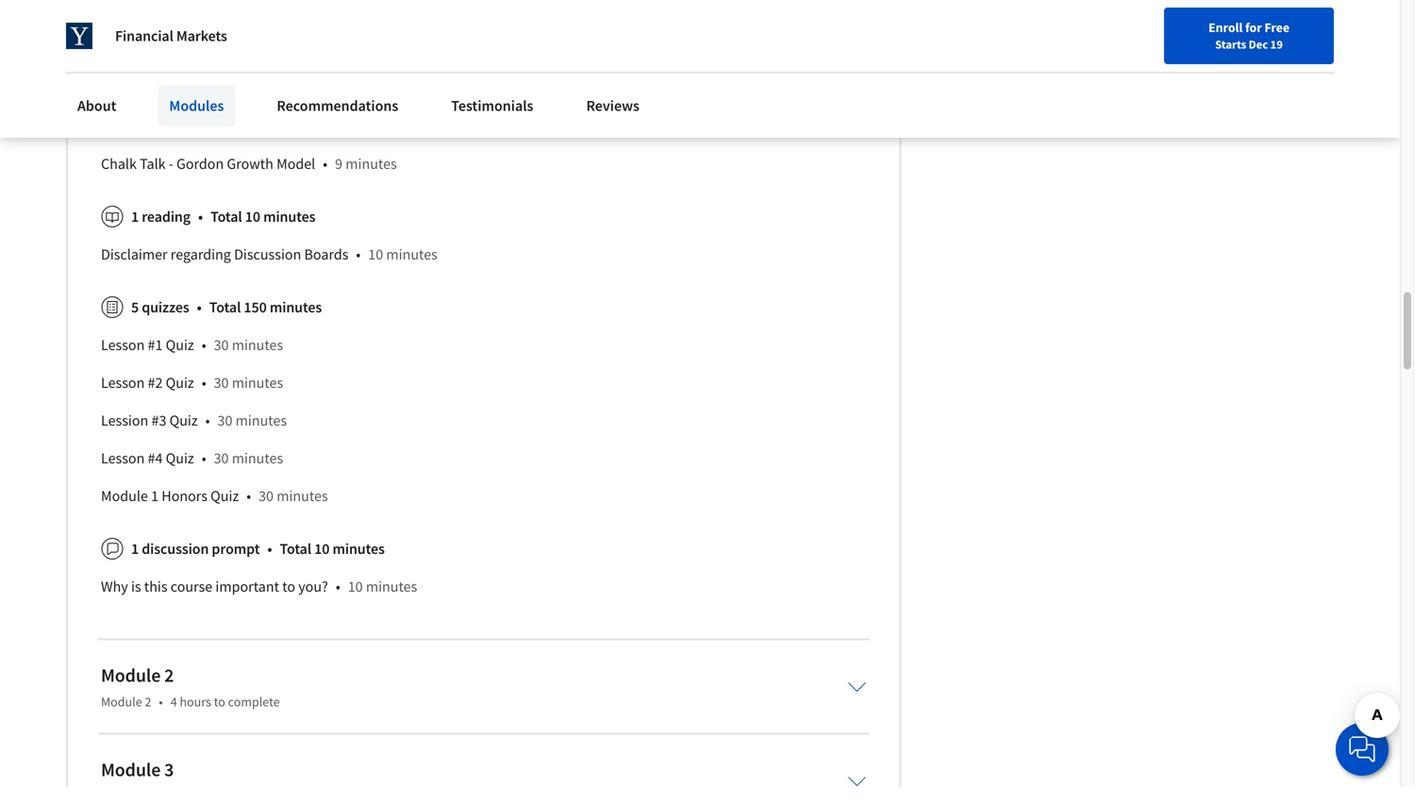 Task type: locate. For each thing, give the bounding box(es) containing it.
to
[[282, 577, 295, 596], [214, 693, 225, 710]]

• left 7
[[180, 41, 184, 60]]

module inside 'region'
[[101, 487, 148, 506]]

4
[[171, 693, 177, 710]]

0 vertical spatial portfolio
[[253, 79, 308, 98]]

• up lesson #2 quiz • 30 minutes
[[202, 336, 206, 355]]

total
[[211, 207, 242, 226], [209, 298, 241, 317], [280, 540, 311, 558]]

• right you?
[[336, 577, 340, 596]]

module down "is"
[[101, 664, 161, 687]]

0 horizontal spatial 9
[[327, 79, 335, 98]]

to left you?
[[282, 577, 295, 596]]

1 discussion prompt
[[131, 540, 260, 558]]

module down #4
[[101, 487, 148, 506]]

lesson #2 quiz • 30 minutes
[[101, 373, 283, 392]]

2 lesson from the top
[[101, 373, 145, 392]]

lesson
[[101, 336, 145, 355], [101, 373, 145, 392], [101, 449, 145, 468]]

lesson #4 quiz • 30 minutes
[[101, 449, 283, 468]]

1 vertical spatial portfolio
[[156, 117, 211, 136]]

short sales • 7 minutes
[[101, 41, 254, 60]]

150
[[244, 298, 267, 317]]

10 up you?
[[314, 540, 330, 558]]

0 vertical spatial lesson
[[101, 336, 145, 355]]

to inside hide info about module content 'region'
[[282, 577, 295, 596]]

lession
[[101, 411, 148, 430]]

3 module from the top
[[101, 693, 142, 710]]

total left 150
[[209, 298, 241, 317]]

boards
[[304, 245, 349, 264]]

0 horizontal spatial to
[[214, 693, 225, 710]]

• total 150 minutes
[[197, 298, 322, 317]]

quiz right #1 at the top of the page
[[166, 336, 194, 355]]

1
[[131, 207, 139, 226], [151, 487, 159, 506], [131, 540, 139, 558]]

• down lession #3 quiz • 30 minutes
[[202, 449, 206, 468]]

important
[[216, 577, 279, 596]]

30 up lesson #2 quiz • 30 minutes
[[214, 336, 229, 355]]

7
[[192, 41, 199, 60]]

quiz
[[166, 336, 194, 355], [166, 373, 194, 392], [169, 411, 198, 430], [166, 449, 194, 468], [211, 487, 239, 506]]

1 vertical spatial lesson
[[101, 373, 145, 392]]

30 up lession #3 quiz • 30 minutes
[[214, 373, 229, 392]]

0 vertical spatial 2
[[164, 664, 174, 687]]

portfolio right optimal at top
[[253, 79, 308, 98]]

module 1 honors quiz • 30 minutes
[[101, 487, 328, 506]]

financial markets
[[115, 26, 227, 45]]

2 vertical spatial 1
[[131, 540, 139, 558]]

0 vertical spatial 1
[[131, 207, 139, 226]]

• left 4
[[159, 693, 163, 710]]

short
[[101, 41, 136, 60]]

module inside dropdown button
[[101, 758, 161, 782]]

minutes
[[202, 41, 254, 60], [338, 79, 389, 98], [346, 154, 397, 173], [263, 207, 316, 226], [386, 245, 438, 264], [270, 298, 322, 317], [232, 336, 283, 355], [232, 373, 283, 392], [236, 411, 287, 430], [232, 449, 283, 468], [277, 487, 328, 506], [333, 540, 385, 558], [366, 577, 417, 596]]

portfolio
[[253, 79, 308, 98], [156, 117, 211, 136]]

regarding
[[171, 245, 231, 264]]

lesson for lesson #2 quiz
[[101, 373, 145, 392]]

1 for discussion
[[131, 540, 139, 558]]

30 up module 1 honors quiz • 30 minutes
[[214, 449, 229, 468]]

total up regarding
[[211, 207, 242, 226]]

1 horizontal spatial to
[[282, 577, 295, 596]]

module 3
[[101, 758, 174, 782]]

1 left "honors"
[[151, 487, 159, 506]]

1 lesson from the top
[[101, 336, 145, 355]]

• right boards
[[356, 245, 361, 264]]

5
[[131, 298, 139, 317]]

1 vertical spatial 2
[[145, 693, 151, 710]]

lesson left #2
[[101, 373, 145, 392]]

3 lesson from the top
[[101, 449, 145, 468]]

reviews
[[586, 96, 640, 115]]

0 vertical spatial 9
[[327, 79, 335, 98]]

1 module from the top
[[101, 487, 148, 506]]

2 vertical spatial total
[[280, 540, 311, 558]]

1 for reading
[[131, 207, 139, 226]]

#2
[[148, 373, 163, 392]]

• total 10 minutes
[[198, 207, 316, 226], [267, 540, 385, 558]]

reading
[[142, 207, 191, 226]]

chat with us image
[[1348, 734, 1378, 764]]

total for 1 discussion prompt
[[280, 540, 311, 558]]

10 right you?
[[348, 577, 363, 596]]

total up you?
[[280, 540, 311, 558]]

0 vertical spatial to
[[282, 577, 295, 596]]

optimal
[[199, 79, 250, 98]]

1 up "is"
[[131, 540, 139, 558]]

30 for lesson #4 quiz
[[214, 449, 229, 468]]

0 vertical spatial • total 10 minutes
[[198, 207, 316, 226]]

the
[[175, 79, 196, 98]]

30 for lesson #1 quiz
[[214, 336, 229, 355]]

menu item
[[1004, 19, 1126, 80]]

model
[[277, 154, 315, 173]]

1 vertical spatial to
[[214, 693, 225, 710]]

testimonials link
[[440, 85, 545, 126]]

quiz right #4
[[166, 449, 194, 468]]

• total 10 minutes for 1 reading
[[198, 207, 316, 226]]

module left '3'
[[101, 758, 161, 782]]

2 vertical spatial lesson
[[101, 449, 145, 468]]

• inside module 2 module 2 • 4 hours to complete
[[159, 693, 163, 710]]

1 left 'reading'
[[131, 207, 139, 226]]

recommendations link
[[266, 85, 410, 126]]

30
[[214, 336, 229, 355], [214, 373, 229, 392], [218, 411, 233, 430], [214, 449, 229, 468], [259, 487, 274, 506]]

9
[[327, 79, 335, 98], [335, 154, 343, 173]]

why
[[101, 577, 128, 596]]

course
[[171, 577, 213, 596]]

modules link
[[158, 85, 235, 126]]

module
[[101, 487, 148, 506], [101, 664, 161, 687], [101, 693, 142, 710], [101, 758, 161, 782]]

honors
[[162, 487, 208, 506]]

quiz right #3
[[169, 411, 198, 430]]

10
[[245, 207, 260, 226], [368, 245, 383, 264], [314, 540, 330, 558], [348, 577, 363, 596]]

markets
[[176, 26, 227, 45]]

quiz right #2
[[166, 373, 194, 392]]

2 module from the top
[[101, 664, 161, 687]]

portfolio down modules
[[156, 117, 211, 136]]

• up lession #3 quiz • 30 minutes
[[202, 373, 206, 392]]

• total 10 minutes for 1 discussion prompt
[[267, 540, 385, 558]]

1 vertical spatial 1
[[151, 487, 159, 506]]

30 up prompt
[[259, 487, 274, 506]]

quiz for lesson #4 quiz
[[166, 449, 194, 468]]

frontier
[[214, 117, 264, 136]]

1 horizontal spatial 9
[[335, 154, 343, 173]]

1 vertical spatial total
[[209, 298, 241, 317]]

disclaimer
[[101, 245, 168, 264]]

free
[[1265, 19, 1290, 36]]

2 left 4
[[145, 693, 151, 710]]

for
[[1246, 19, 1262, 36]]

• right model
[[323, 154, 328, 173]]

quiz right "honors"
[[211, 487, 239, 506]]

enroll
[[1209, 19, 1243, 36]]

module left 4
[[101, 693, 142, 710]]

30 for lesson #2 quiz
[[214, 373, 229, 392]]

1 vertical spatial • total 10 minutes
[[267, 540, 385, 558]]

lesson left #4
[[101, 449, 145, 468]]

2 up 4
[[164, 664, 174, 687]]

10 up the 'discussion'
[[245, 207, 260, 226]]

#1
[[148, 336, 163, 355]]

gordon
[[176, 154, 224, 173]]

• total 10 minutes up you?
[[267, 540, 385, 558]]

reviews link
[[575, 85, 651, 126]]

you?
[[298, 577, 328, 596]]

30 down lesson #2 quiz • 30 minutes
[[218, 411, 233, 430]]

about link
[[66, 85, 128, 126]]

• total 10 minutes up the 'discussion'
[[198, 207, 316, 226]]

•
[[180, 41, 184, 60], [323, 154, 328, 173], [198, 207, 203, 226], [356, 245, 361, 264], [197, 298, 202, 317], [202, 336, 206, 355], [202, 373, 206, 392], [205, 411, 210, 430], [202, 449, 206, 468], [247, 487, 251, 506], [267, 540, 272, 558], [336, 577, 340, 596], [159, 693, 163, 710]]

0 vertical spatial total
[[211, 207, 242, 226]]

2
[[164, 664, 174, 687], [145, 693, 151, 710]]

to right hours
[[214, 693, 225, 710]]

4 module from the top
[[101, 758, 161, 782]]

lesson left #1 at the top of the page
[[101, 336, 145, 355]]



Task type: vqa. For each thing, say whether or not it's contained in the screenshot.
5 Quizzes
yes



Task type: describe. For each thing, give the bounding box(es) containing it.
• right prompt
[[267, 540, 272, 558]]

discussion
[[142, 540, 209, 558]]

talk
[[140, 154, 166, 173]]

lesson for lesson #4 quiz
[[101, 449, 145, 468]]

quiz for lession #3 quiz
[[169, 411, 198, 430]]

lession #3 quiz • 30 minutes
[[101, 411, 287, 430]]

0 horizontal spatial 2
[[145, 693, 151, 710]]

10 right boards
[[368, 245, 383, 264]]

19
[[1271, 37, 1283, 52]]

yale university image
[[66, 23, 92, 49]]

total for 1 reading
[[211, 207, 242, 226]]

is
[[131, 577, 141, 596]]

hours
[[180, 693, 211, 710]]

lesson for lesson #1 quiz
[[101, 336, 145, 355]]

3
[[164, 758, 174, 782]]

chalk talk - gordon growth model • 9 minutes
[[101, 154, 397, 173]]

coursera image
[[23, 15, 142, 46]]

modules
[[169, 96, 224, 115]]

module for module 3
[[101, 758, 161, 782]]

quiz for lesson #2 quiz
[[166, 373, 194, 392]]

module for module 2 module 2 • 4 hours to complete
[[101, 664, 161, 687]]

recommendations
[[277, 96, 398, 115]]

quizzes
[[142, 298, 189, 317]]

-
[[169, 154, 173, 173]]

growth
[[227, 154, 274, 173]]

to inside module 2 module 2 • 4 hours to complete
[[214, 693, 225, 710]]

#3
[[151, 411, 166, 430]]

lesson #1 quiz • 30 minutes
[[101, 336, 283, 355]]

quiz for lesson #1 quiz
[[166, 336, 194, 355]]

starts
[[1216, 37, 1247, 52]]

calculating the optimal portfolio
[[101, 79, 308, 98]]

5 quizzes
[[131, 298, 189, 317]]

• right quizzes in the top of the page
[[197, 298, 202, 317]]

#4
[[148, 449, 163, 468]]

module for module 1 honors quiz • 30 minutes
[[101, 487, 148, 506]]

hide info about module content region
[[101, 0, 867, 613]]

9 minutes
[[327, 79, 389, 98]]

prompt
[[212, 540, 260, 558]]

about
[[77, 96, 116, 115]]

1 reading
[[131, 207, 191, 226]]

efficient portfolio frontier
[[101, 117, 264, 136]]

dec
[[1249, 37, 1268, 52]]

financial
[[115, 26, 173, 45]]

efficient
[[101, 117, 153, 136]]

sales
[[139, 41, 172, 60]]

disclaimer regarding discussion boards • 10 minutes
[[101, 245, 438, 264]]

total for 5 quizzes
[[209, 298, 241, 317]]

calculating
[[101, 79, 172, 98]]

• up prompt
[[247, 487, 251, 506]]

module 2 module 2 • 4 hours to complete
[[101, 664, 280, 710]]

0 horizontal spatial portfolio
[[156, 117, 211, 136]]

show notifications image
[[1146, 24, 1168, 46]]

1 vertical spatial 9
[[335, 154, 343, 173]]

1 horizontal spatial portfolio
[[253, 79, 308, 98]]

chalk
[[101, 154, 137, 173]]

complete
[[228, 693, 280, 710]]

1 horizontal spatial 2
[[164, 664, 174, 687]]

why is this course important to you? • 10 minutes
[[101, 577, 417, 596]]

enroll for free starts dec 19
[[1209, 19, 1290, 52]]

this
[[144, 577, 168, 596]]

module 3 button
[[86, 745, 882, 787]]

30 for lession #3 quiz
[[218, 411, 233, 430]]

testimonials
[[451, 96, 534, 115]]

discussion
[[234, 245, 301, 264]]

• down lesson #2 quiz • 30 minutes
[[205, 411, 210, 430]]

• right 'reading'
[[198, 207, 203, 226]]



